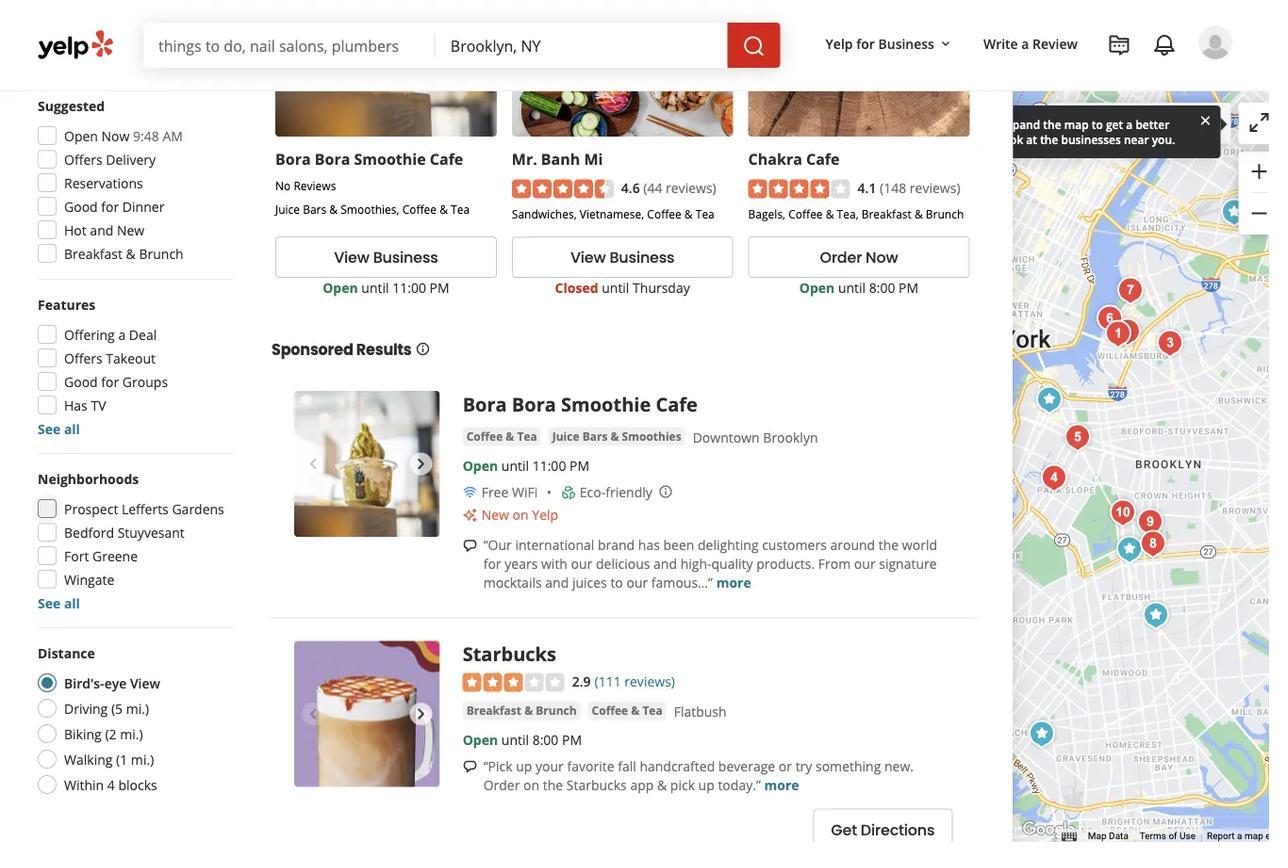 Task type: locate. For each thing, give the bounding box(es) containing it.
1 vertical spatial more link
[[764, 777, 799, 795]]

see all button for wingate
[[38, 594, 80, 612]]

bora bora smoothie cafe link
[[275, 149, 463, 169], [463, 391, 698, 417]]

see all button down wingate
[[38, 594, 80, 612]]

breakfast
[[861, 206, 912, 222], [64, 245, 123, 263], [466, 703, 521, 719]]

2 offers from the top
[[64, 349, 102, 367]]

bora bora smoothie cafe image
[[294, 391, 440, 537]]

see all down has on the top left
[[38, 420, 80, 438]]

good for good for groups
[[64, 373, 98, 391]]

1 vertical spatial starbucks image
[[294, 642, 440, 788]]

0 horizontal spatial new
[[117, 221, 145, 239]]

0 vertical spatial 16 speech v2 image
[[463, 539, 478, 554]]

smoothie for bora bora smoothie cafe
[[561, 391, 651, 417]]

0 horizontal spatial breakfast
[[64, 245, 123, 263]]

slideshow element for bora bora smoothie cafe
[[294, 391, 440, 537]]

None field
[[158, 35, 420, 56], [451, 35, 712, 56]]

4.6 star rating image
[[512, 180, 614, 199]]

1 previous image from the top
[[302, 453, 324, 476]]

business down smoothies,
[[373, 247, 438, 268]]

0 vertical spatial coffee & tea link
[[463, 428, 541, 447]]

new on yelp
[[482, 507, 558, 524]]

view business link for bora bora smoothie cafe
[[275, 237, 497, 278]]

yelp inside button
[[826, 34, 853, 52]]

& down 2.9 star rating image
[[524, 703, 533, 719]]

coffee down 4.1 star rating image
[[788, 206, 823, 222]]

1 horizontal spatial coffee & tea button
[[588, 702, 666, 721]]

our down delicious
[[626, 574, 648, 592]]

reviews) right (148
[[910, 178, 960, 196]]

a for report a map e
[[1237, 831, 1242, 843]]

for down offers takeout
[[101, 373, 119, 391]]

1 horizontal spatial 8:00
[[869, 279, 895, 297]]

2 vertical spatial breakfast
[[466, 703, 521, 719]]

get directions link
[[813, 809, 953, 843]]

map left e
[[1245, 831, 1263, 843]]

up left your
[[516, 758, 532, 776]]

cafe for bora bora smoothie cafe no reviews juice bars & smoothies, coffee & tea
[[430, 149, 463, 169]]

1 vertical spatial more
[[764, 777, 799, 795]]

a inside 'element'
[[1021, 34, 1029, 52]]

bars down bora bora smoothie cafe
[[582, 429, 608, 445]]

view business up closed until thursday
[[570, 247, 675, 268]]

1 horizontal spatial 11:00
[[532, 457, 566, 475]]

1 horizontal spatial coffee & tea link
[[588, 702, 666, 721]]

a inside "group"
[[118, 326, 126, 344]]

aunts et uncles image
[[1134, 526, 1172, 563]]

le crocodile image
[[1112, 272, 1149, 310]]

mr. banh mi image
[[1023, 716, 1061, 754]]

biking (2 mi.)
[[64, 726, 143, 743]]

order
[[820, 247, 862, 268], [483, 777, 520, 795]]

more for customers
[[716, 574, 751, 592]]

good up hot
[[64, 198, 98, 215]]

user actions element
[[810, 24, 1259, 140]]

(5
[[111, 700, 123, 718]]

quality
[[711, 556, 753, 573]]

see all for has tv
[[38, 420, 80, 438]]

0 horizontal spatial business
[[373, 247, 438, 268]]

1 horizontal spatial smoothie
[[561, 391, 651, 417]]

0 vertical spatial see all button
[[38, 420, 80, 438]]

expand the map to get a better look at the businesses near you. tooltip
[[985, 106, 1220, 158]]

0 vertical spatial brunch
[[926, 206, 964, 222]]

2 all from the top
[[64, 594, 80, 612]]

1 vertical spatial see all
[[38, 594, 80, 612]]

0 vertical spatial good
[[64, 198, 98, 215]]

the inside "pick up your favorite fall handcrafted beverage or try something new. order on the starbucks app & pick up today."
[[543, 777, 563, 795]]

1 vertical spatial see all button
[[38, 594, 80, 612]]

0 horizontal spatial breakfast & brunch
[[64, 245, 184, 263]]

None search field
[[143, 23, 784, 68]]

good up has tv
[[64, 373, 98, 391]]

to left get
[[1092, 116, 1103, 132]]

(111 reviews)
[[594, 673, 675, 691]]

close image
[[1198, 112, 1213, 128]]

breakfast & brunch inside "group"
[[64, 245, 184, 263]]

map left get
[[1064, 116, 1089, 132]]

our up juices
[[571, 556, 592, 573]]

fort greene
[[64, 547, 138, 565]]

2 slideshow element from the top
[[294, 642, 440, 788]]

map for e
[[1245, 831, 1263, 843]]

1 horizontal spatial map
[[1148, 115, 1176, 133]]

zanmi image
[[1131, 504, 1169, 542]]

traif image
[[1109, 314, 1146, 351]]

good for good for dinner
[[64, 198, 98, 215]]

0 vertical spatial see all
[[38, 420, 80, 438]]

1 vertical spatial up
[[698, 777, 715, 795]]

juice down bora bora smoothie cafe
[[552, 429, 579, 445]]

see all down wingate
[[38, 594, 80, 612]]

see up distance
[[38, 594, 61, 612]]

0 vertical spatial order
[[820, 247, 862, 268]]

1 horizontal spatial starbucks image
[[1137, 597, 1175, 635]]

map data button
[[1088, 830, 1128, 843]]

blocks
[[118, 776, 157, 794]]

all down has on the top left
[[64, 420, 80, 438]]

starbucks up 2.9 star rating image
[[463, 642, 556, 668]]

& down 4.6 (44 reviews)
[[684, 206, 693, 222]]

chakra cafe link
[[748, 149, 840, 169]]

1 horizontal spatial juice
[[552, 429, 579, 445]]

search
[[1086, 115, 1127, 133]]

now inside 'link'
[[866, 247, 898, 268]]

16 speech v2 image left ""our"
[[463, 539, 478, 554]]

open until 11:00 pm up wifi
[[463, 457, 589, 475]]

11:00
[[392, 279, 426, 297], [532, 457, 566, 475]]

0 vertical spatial starbucks
[[463, 642, 556, 668]]

now for open
[[101, 127, 130, 145]]

16 chevron down v2 image
[[938, 36, 953, 52]]

16 speech v2 image for "our
[[463, 539, 478, 554]]

order down "pick at the bottom of the page
[[483, 777, 520, 795]]

yelp
[[826, 34, 853, 52], [532, 507, 558, 524]]

downtown
[[693, 429, 760, 447]]

coffee & tea
[[466, 429, 537, 445], [592, 703, 663, 719]]

view business link up closed until thursday
[[512, 237, 733, 278]]

& down hot and new
[[126, 245, 136, 263]]

famous…"
[[651, 574, 713, 592]]

starbucks image
[[1137, 597, 1175, 635], [294, 642, 440, 788]]

1 see from the top
[[38, 420, 61, 438]]

0 horizontal spatial coffee & tea
[[466, 429, 537, 445]]

1 horizontal spatial none field
[[451, 35, 712, 56]]

1 vertical spatial order
[[483, 777, 520, 795]]

1 offers from the top
[[64, 150, 102, 168]]

until right closed
[[602, 279, 629, 297]]

until
[[361, 279, 389, 297], [602, 279, 629, 297], [838, 279, 866, 297], [501, 457, 529, 475], [501, 732, 529, 749]]

"our international brand has been delighting customers around the world for years with our delicious and high-quality products. from our signature mocktails and juices to our famous…"
[[483, 537, 937, 592]]

until down order now
[[838, 279, 866, 297]]

1 vertical spatial see
[[38, 594, 61, 612]]

1 slideshow element from the top
[[294, 391, 440, 537]]

1 horizontal spatial coffee & tea
[[592, 703, 663, 719]]

open until 8:00 pm down order now
[[799, 279, 919, 297]]

1 horizontal spatial business
[[610, 247, 675, 268]]

starbucks
[[463, 642, 556, 668], [566, 777, 627, 795]]

bora bora smoothie cafe no reviews juice bars & smoothies, coffee & tea
[[275, 149, 470, 217]]

more link down or
[[764, 777, 799, 795]]

map region
[[1004, 0, 1270, 843]]

see all button
[[38, 420, 80, 438], [38, 594, 80, 612]]

bora
[[275, 149, 311, 169], [315, 149, 350, 169], [463, 391, 507, 417], [512, 391, 556, 417]]

neighborhoods
[[38, 470, 139, 488]]

1 good from the top
[[64, 198, 98, 215]]

0 horizontal spatial up
[[516, 758, 532, 776]]

4
[[107, 776, 115, 794]]

get
[[831, 820, 857, 841]]

1 horizontal spatial view business link
[[512, 237, 733, 278]]

eco-
[[580, 484, 605, 502]]

1 vertical spatial mi.)
[[120, 726, 143, 743]]

0 vertical spatial slideshow element
[[294, 391, 440, 537]]

1 vertical spatial coffee & tea button
[[588, 702, 666, 721]]

more link for beverage
[[764, 777, 799, 795]]

see all
[[38, 420, 80, 438], [38, 594, 80, 612]]

see all for wingate
[[38, 594, 80, 612]]

next image
[[410, 453, 432, 476]]

closed
[[555, 279, 598, 297]]

8:00 down order now
[[869, 279, 895, 297]]

a inside expand the map to get a better look at the businesses near you.
[[1126, 116, 1133, 132]]

see for has tv
[[38, 420, 61, 438]]

peter luger image
[[1099, 315, 1137, 353]]

today."
[[718, 777, 761, 795]]

greene
[[92, 547, 138, 565]]

reviews) for order now
[[910, 178, 960, 196]]

now up "offers delivery"
[[101, 127, 130, 145]]

1 vertical spatial and
[[653, 556, 677, 573]]

0 vertical spatial to
[[1092, 116, 1103, 132]]

for down ""our"
[[483, 556, 501, 573]]

bora up "no"
[[275, 149, 311, 169]]

2 view business link from the left
[[512, 237, 733, 278]]

map right the as
[[1148, 115, 1176, 133]]

tea inside bora bora smoothie cafe no reviews juice bars & smoothies, coffee & tea
[[451, 201, 470, 217]]

8:00 up your
[[532, 732, 559, 749]]

2 good from the top
[[64, 373, 98, 391]]

4.1 star rating image
[[748, 180, 850, 199]]

breakfast & brunch
[[64, 245, 184, 263], [466, 703, 577, 719]]

1 none field from the left
[[158, 35, 420, 56]]

for up hot and new
[[101, 198, 119, 215]]

view business link down smoothies,
[[275, 237, 497, 278]]

open until 11:00 pm up 'results'
[[323, 279, 449, 297]]

bora bora smoothie cafe
[[463, 391, 698, 417]]

high-
[[680, 556, 711, 573]]

view down smoothies,
[[334, 247, 369, 268]]

juice inside button
[[552, 429, 579, 445]]

1 horizontal spatial breakfast
[[466, 703, 521, 719]]

1 vertical spatial juice
[[552, 429, 579, 445]]

hot and new
[[64, 221, 145, 239]]

order now
[[820, 247, 898, 268]]

16 speech v2 image left "pick at the bottom of the page
[[463, 760, 478, 775]]

0 vertical spatial see
[[38, 420, 61, 438]]

0 horizontal spatial smoothie
[[354, 149, 426, 169]]

starbucks down favorite
[[566, 777, 627, 795]]

new down dinner
[[117, 221, 145, 239]]

mateo r. image
[[1198, 25, 1232, 59]]

(111 reviews) link
[[594, 671, 675, 691]]

mr. banh mi link
[[512, 149, 603, 169]]

1 vertical spatial on
[[523, 777, 539, 795]]

brunch down 2.9
[[536, 703, 577, 719]]

until up free wifi
[[501, 457, 529, 475]]

0 vertical spatial breakfast & brunch
[[64, 245, 184, 263]]

coffee & tea link
[[463, 428, 541, 447], [588, 702, 666, 721]]

yelp down wifi
[[532, 507, 558, 524]]

0 vertical spatial open until 11:00 pm
[[323, 279, 449, 297]]

breakfast & brunch down 2.9 star rating image
[[466, 703, 577, 719]]

0 vertical spatial offers
[[64, 150, 102, 168]]

coffee & tea button up free at the left bottom of the page
[[463, 428, 541, 447]]

1 vertical spatial all
[[64, 594, 80, 612]]

2 horizontal spatial and
[[653, 556, 677, 573]]

5ive spice image
[[1059, 419, 1096, 457]]

open until 8:00 pm down the breakfast & brunch button
[[463, 732, 582, 749]]

now inside "group"
[[101, 127, 130, 145]]

coffee down (111
[[592, 703, 628, 719]]

for inside "our international brand has been delighting customers around the world for years with our delicious and high-quality products. from our signature mocktails and juices to our famous…"
[[483, 556, 501, 573]]

$$$ button
[[135, 33, 182, 61]]

0 horizontal spatial view business link
[[275, 237, 497, 278]]

see all button down has on the top left
[[38, 420, 80, 438]]

reviews) right (44
[[666, 178, 716, 196]]

juice down "no"
[[275, 201, 300, 217]]

brunch
[[926, 206, 964, 222], [139, 245, 184, 263], [536, 703, 577, 719]]

2 see from the top
[[38, 594, 61, 612]]

0 horizontal spatial 8:00
[[532, 732, 559, 749]]

coffee & tea button for leftmost coffee & tea link
[[463, 428, 541, 447]]

1 horizontal spatial now
[[866, 247, 898, 268]]

sponsored
[[272, 339, 353, 360]]

0 horizontal spatial more link
[[716, 574, 751, 592]]

11:00 up 16 info v2 image
[[392, 279, 426, 297]]

2 previous image from the top
[[302, 703, 324, 726]]

to inside expand the map to get a better look at the businesses near you.
[[1092, 116, 1103, 132]]

0 horizontal spatial map
[[1064, 116, 1089, 132]]

cafe up smoothies
[[656, 391, 698, 417]]

now down bagels, coffee & tea, breakfast & brunch
[[866, 247, 898, 268]]

pm
[[430, 279, 449, 297], [899, 279, 919, 297], [570, 457, 589, 475], [562, 732, 582, 749]]

& inside "group"
[[126, 245, 136, 263]]

open down the suggested
[[64, 127, 98, 145]]

brunch down dinner
[[139, 245, 184, 263]]

view up closed
[[570, 247, 606, 268]]

view business for bora bora smoothie cafe
[[334, 247, 438, 268]]

1 vertical spatial now
[[866, 247, 898, 268]]

0 horizontal spatial yelp
[[532, 507, 558, 524]]

map for to
[[1064, 116, 1089, 132]]

1 view business from the left
[[334, 247, 438, 268]]

option group
[[32, 644, 234, 801]]

16 speech v2 image
[[463, 539, 478, 554], [463, 760, 478, 775]]

pm down order now 'link'
[[899, 279, 919, 297]]

1 horizontal spatial breakfast & brunch
[[466, 703, 577, 719]]

1 view business link from the left
[[275, 237, 497, 278]]

report a map e
[[1207, 831, 1270, 843]]

11:00 up 16 eco friendly v2 icon
[[532, 457, 566, 475]]

map inside expand the map to get a better look at the businesses near you.
[[1064, 116, 1089, 132]]

bora bora smoothie cafe link up smoothies,
[[275, 149, 463, 169]]

directions
[[861, 820, 935, 841]]

business up thursday
[[610, 247, 675, 268]]

walking (1 mi.)
[[64, 751, 154, 769]]

previous image for starbucks
[[302, 703, 324, 726]]

good for groups
[[64, 373, 168, 391]]

cafe for bora bora smoothie cafe
[[656, 391, 698, 417]]

mi.) right (5
[[126, 700, 149, 718]]

view business link
[[275, 237, 497, 278], [512, 237, 733, 278]]

yelp right 'search' icon
[[826, 34, 853, 52]]

1 horizontal spatial starbucks
[[566, 777, 627, 795]]

1 vertical spatial bars
[[582, 429, 608, 445]]

offers for offers delivery
[[64, 150, 102, 168]]

2 see all from the top
[[38, 594, 80, 612]]

0 horizontal spatial view business
[[334, 247, 438, 268]]

previous image
[[302, 453, 324, 476], [302, 703, 324, 726]]

1 vertical spatial breakfast & brunch
[[466, 703, 577, 719]]

coffee & tea link down (111 reviews)
[[588, 702, 666, 721]]

Near text field
[[451, 35, 712, 56]]

$$$$ button
[[182, 33, 230, 61]]

now for order
[[866, 247, 898, 268]]

0 vertical spatial smoothie
[[354, 149, 426, 169]]

slideshow element
[[294, 391, 440, 537], [294, 642, 440, 788]]

1 vertical spatial slideshow element
[[294, 642, 440, 788]]

0 horizontal spatial none field
[[158, 35, 420, 56]]

pick
[[670, 777, 695, 795]]

1 vertical spatial open until 8:00 pm
[[463, 732, 582, 749]]

2 vertical spatial mi.)
[[131, 751, 154, 769]]

smoothie
[[354, 149, 426, 169], [561, 391, 651, 417]]

0 vertical spatial previous image
[[302, 453, 324, 476]]

now
[[101, 127, 130, 145], [866, 247, 898, 268]]

(111
[[594, 673, 621, 691]]

a right report
[[1237, 831, 1242, 843]]

a right get
[[1126, 116, 1133, 132]]

open inside "group"
[[64, 127, 98, 145]]

google image
[[1018, 818, 1080, 843]]

1 vertical spatial 16 speech v2 image
[[463, 760, 478, 775]]

2 16 speech v2 image from the top
[[463, 760, 478, 775]]

tea
[[451, 201, 470, 217], [696, 206, 715, 222], [517, 429, 537, 445], [642, 703, 663, 719]]

a left deal in the top left of the page
[[118, 326, 126, 344]]

$$$
[[150, 39, 169, 55]]

up right pick
[[698, 777, 715, 795]]

1 vertical spatial to
[[610, 574, 623, 592]]

2 horizontal spatial business
[[878, 34, 934, 52]]

1 all from the top
[[64, 420, 80, 438]]

coffee & tea for "coffee & tea" 'button' associated with leftmost coffee & tea link
[[466, 429, 537, 445]]

1 see all from the top
[[38, 420, 80, 438]]

1 see all button from the top
[[38, 420, 80, 438]]

2 view business from the left
[[570, 247, 675, 268]]

1 horizontal spatial up
[[698, 777, 715, 795]]

0 vertical spatial more
[[716, 574, 751, 592]]

expand map image
[[1248, 111, 1270, 134]]

map for moves
[[1148, 115, 1176, 133]]

for inside button
[[856, 34, 875, 52]]

notifications image
[[1153, 34, 1176, 57]]

and down with
[[545, 574, 569, 592]]

with
[[541, 556, 568, 573]]

2 horizontal spatial map
[[1245, 831, 1263, 843]]

prospect
[[64, 500, 118, 518]]

1 vertical spatial starbucks
[[566, 777, 627, 795]]

for left 16 chevron down v2 icon
[[856, 34, 875, 52]]

2 none field from the left
[[451, 35, 712, 56]]

smoothie inside bora bora smoothie cafe no reviews juice bars & smoothies, coffee & tea
[[354, 149, 426, 169]]

cafe inside bora bora smoothie cafe no reviews juice bars & smoothies, coffee & tea
[[430, 149, 463, 169]]

favorite
[[567, 758, 614, 776]]

view for mr. banh mi
[[570, 247, 606, 268]]

1 vertical spatial previous image
[[302, 703, 324, 726]]

more for beverage
[[764, 777, 799, 795]]

to down delicious
[[610, 574, 623, 592]]

0 vertical spatial starbucks image
[[1137, 597, 1175, 635]]

all down wingate
[[64, 594, 80, 612]]

0 vertical spatial now
[[101, 127, 130, 145]]

1 16 speech v2 image from the top
[[463, 539, 478, 554]]

sponsored results
[[272, 339, 412, 360]]

mi.) for biking (2 mi.)
[[120, 726, 143, 743]]

signature
[[879, 556, 937, 573]]

coffee & tea down (111 reviews)
[[592, 703, 663, 719]]

for
[[856, 34, 875, 52], [101, 198, 119, 215], [101, 373, 119, 391], [483, 556, 501, 573]]

4.6
[[621, 178, 640, 196]]

info icon image
[[658, 484, 673, 500], [658, 484, 673, 500]]

0 vertical spatial new
[[117, 221, 145, 239]]

view right eye
[[130, 675, 160, 693]]

&
[[329, 201, 338, 217], [440, 201, 448, 217], [684, 206, 693, 222], [826, 206, 834, 222], [914, 206, 923, 222], [126, 245, 136, 263], [506, 429, 514, 445], [610, 429, 619, 445], [524, 703, 533, 719], [631, 703, 640, 719], [657, 777, 667, 795]]

on down wifi
[[513, 507, 529, 524]]

business inside button
[[878, 34, 934, 52]]

0 horizontal spatial now
[[101, 127, 130, 145]]

tea down (111 reviews)
[[642, 703, 663, 719]]

map
[[1148, 115, 1176, 133], [1064, 116, 1089, 132], [1245, 831, 1263, 843]]

0 vertical spatial more link
[[716, 574, 751, 592]]

0 horizontal spatial starbucks
[[463, 642, 556, 668]]

breakfast down hot and new
[[64, 245, 123, 263]]

search image
[[743, 35, 765, 58]]

good
[[64, 198, 98, 215], [64, 373, 98, 391]]

0 horizontal spatial open until 8:00 pm
[[463, 732, 582, 749]]

2 horizontal spatial view
[[570, 247, 606, 268]]

1 horizontal spatial order
[[820, 247, 862, 268]]

1 vertical spatial yelp
[[532, 507, 558, 524]]

has
[[64, 396, 87, 414]]

1 horizontal spatial open until 8:00 pm
[[799, 279, 919, 297]]

wingate
[[64, 571, 114, 589]]

2 see all button from the top
[[38, 594, 80, 612]]

4.1 (148 reviews)
[[858, 178, 960, 196]]

group
[[32, 96, 234, 269], [1238, 152, 1270, 235], [32, 295, 234, 438], [32, 470, 234, 613]]

open now 9:48 am
[[64, 127, 183, 145]]

get
[[1106, 116, 1123, 132]]

cafe
[[430, 149, 463, 169], [806, 149, 840, 169], [656, 391, 698, 417]]

0 horizontal spatial juice
[[275, 201, 300, 217]]

map
[[1088, 831, 1107, 843]]

more down the quality
[[716, 574, 751, 592]]

banh
[[541, 149, 580, 169]]

order down tea,
[[820, 247, 862, 268]]

1 horizontal spatial open until 11:00 pm
[[463, 457, 589, 475]]

0 vertical spatial bars
[[303, 201, 326, 217]]

smoothie up the juice bars & smoothies
[[561, 391, 651, 417]]

1 vertical spatial good
[[64, 373, 98, 391]]

juice inside bora bora smoothie cafe no reviews juice bars & smoothies, coffee & tea
[[275, 201, 300, 217]]

mi.) right (2
[[120, 726, 143, 743]]

offers
[[64, 150, 102, 168], [64, 349, 102, 367]]

sandwiches, vietnamese, coffee & tea
[[512, 206, 715, 222]]

map data
[[1088, 831, 1128, 843]]

1 horizontal spatial bars
[[582, 429, 608, 445]]

eco-friendly
[[580, 484, 652, 502]]

(2
[[105, 726, 116, 743]]



Task type: describe. For each thing, give the bounding box(es) containing it.
starbucks inside "pick up your favorite fall handcrafted beverage or try something new. order on the starbucks app & pick up today."
[[566, 777, 627, 795]]

breakfast & brunch button
[[463, 702, 580, 721]]

open up 16 free wifi v2 "icon"
[[463, 457, 498, 475]]

reservations
[[64, 174, 143, 192]]

1 vertical spatial bora bora smoothie cafe link
[[463, 391, 698, 417]]

of
[[1169, 831, 1177, 843]]

open down order now
[[799, 279, 835, 297]]

& inside "pick up your favorite fall handcrafted beverage or try something new. order on the starbucks app & pick up today."
[[657, 777, 667, 795]]

dinner
[[122, 198, 164, 215]]

smoothies,
[[341, 201, 399, 217]]

coffee up free at the left bottom of the page
[[466, 429, 503, 445]]

none field the find
[[158, 35, 420, 56]]

no
[[275, 178, 291, 194]]

for for groups
[[101, 373, 119, 391]]

& down 'reviews'
[[329, 201, 338, 217]]

pm up 16 info v2 image
[[430, 279, 449, 297]]

terms of use link
[[1140, 831, 1196, 843]]

ihop image
[[1111, 531, 1148, 569]]

4.6 (44 reviews)
[[621, 178, 716, 196]]

or
[[779, 758, 792, 776]]

see for wingate
[[38, 594, 61, 612]]

pm up 16 eco friendly v2 icon
[[570, 457, 589, 475]]

slideshow element for starbucks
[[294, 642, 440, 788]]

mi
[[584, 149, 603, 169]]

1 vertical spatial new
[[482, 507, 509, 524]]

years
[[505, 556, 538, 573]]

0 vertical spatial bora bora smoothie cafe link
[[275, 149, 463, 169]]

yelp for business button
[[818, 26, 961, 60]]

to inside "our international brand has been delighting customers around the world for years with our delicious and high-quality products. from our signature mocktails and juices to our famous…"
[[610, 574, 623, 592]]

see all button for has tv
[[38, 420, 80, 438]]

international
[[515, 537, 594, 555]]

breakfast & brunch link
[[463, 702, 580, 721]]

new inside "group"
[[117, 221, 145, 239]]

2.9 star rating image
[[463, 674, 564, 692]]

breakfast inside button
[[466, 703, 521, 719]]

view business link for mr. banh mi
[[512, 237, 733, 278]]

1 vertical spatial 11:00
[[532, 457, 566, 475]]

bird's-eye view
[[64, 675, 160, 693]]

chakra cafe image
[[1215, 194, 1253, 231]]

more link for customers
[[716, 574, 751, 592]]

open up the sponsored results
[[323, 279, 358, 297]]

you.
[[1152, 132, 1175, 147]]

& right smoothies,
[[440, 201, 448, 217]]

4.1
[[858, 178, 876, 196]]

zoom in image
[[1248, 160, 1270, 183]]

mi.) for driving (5 mi.)
[[126, 700, 149, 718]]

juice bars & smoothies link
[[549, 428, 685, 447]]

zoom out image
[[1248, 202, 1270, 225]]

open up "pick at the bottom of the page
[[463, 732, 498, 749]]

mr.
[[512, 149, 537, 169]]

new.
[[884, 758, 914, 776]]

all for wingate
[[64, 594, 80, 612]]

0 vertical spatial up
[[516, 758, 532, 776]]

write
[[983, 34, 1018, 52]]

reviews) right (111
[[624, 673, 675, 691]]

beverage
[[718, 758, 775, 776]]

0 vertical spatial 8:00
[[869, 279, 895, 297]]

suggested
[[38, 97, 105, 115]]

0 vertical spatial open until 8:00 pm
[[799, 279, 919, 297]]

breakfast & brunch inside button
[[466, 703, 577, 719]]

$ button
[[41, 33, 88, 61]]

look
[[1000, 132, 1023, 147]]

"pick
[[483, 758, 513, 776]]

takeout
[[106, 349, 156, 367]]

all for has tv
[[64, 420, 80, 438]]

free wifi
[[482, 484, 538, 502]]

eye
[[104, 675, 127, 693]]

bora up 'reviews'
[[315, 149, 350, 169]]

keyboard shortcuts image
[[1062, 833, 1077, 842]]

(1
[[116, 751, 128, 769]]

until for chakra cafe
[[838, 279, 866, 297]]

9:48
[[133, 127, 159, 145]]

order inside "pick up your favorite fall handcrafted beverage or try something new. order on the starbucks app & pick up today."
[[483, 777, 520, 795]]

until for bora bora smoothie cafe
[[361, 279, 389, 297]]

order inside order now 'link'
[[820, 247, 862, 268]]

1 horizontal spatial our
[[626, 574, 648, 592]]

group containing suggested
[[32, 96, 234, 269]]

& down 4.1 (148 reviews)
[[914, 206, 923, 222]]

e
[[1266, 831, 1270, 843]]

bars inside bora bora smoothie cafe no reviews juice bars & smoothies, coffee & tea
[[303, 201, 326, 217]]

coffee down 4.6 (44 reviews)
[[647, 206, 681, 222]]

view for bora bora smoothie cafe
[[334, 247, 369, 268]]

reviews) for view business
[[666, 178, 716, 196]]

2 horizontal spatial our
[[854, 556, 876, 573]]

sandwiches,
[[512, 206, 577, 222]]

bora up free at the left bottom of the page
[[463, 391, 507, 417]]

use
[[1180, 831, 1196, 843]]

& left smoothies
[[610, 429, 619, 445]]

terms of use
[[1140, 831, 1196, 843]]

pm up favorite
[[562, 732, 582, 749]]

for for dinner
[[101, 198, 119, 215]]

16 new v2 image
[[463, 508, 478, 523]]

offering a deal
[[64, 326, 157, 344]]

moves
[[1179, 115, 1219, 133]]

offering
[[64, 326, 115, 344]]

fall
[[618, 758, 636, 776]]

offers for offers takeout
[[64, 349, 102, 367]]

view business for mr. banh mi
[[570, 247, 675, 268]]

next image
[[410, 703, 432, 726]]

chela park slope image
[[1035, 460, 1073, 497]]

1 vertical spatial brunch
[[139, 245, 184, 263]]

16 eco friendly v2 image
[[561, 486, 576, 501]]

the inside "our international brand has been delighting customers around the world for years with our delicious and high-quality products. from our signature mocktails and juices to our famous…"
[[879, 537, 899, 555]]

until for mr. banh mi
[[602, 279, 629, 297]]

tea up wifi
[[517, 429, 537, 445]]

win son image
[[1151, 325, 1189, 363]]

a for write a review
[[1021, 34, 1029, 52]]

none field near
[[451, 35, 712, 56]]

fort
[[64, 547, 89, 565]]

mi.) for walking (1 mi.)
[[131, 751, 154, 769]]

option group containing distance
[[32, 644, 234, 801]]

flatbush
[[674, 703, 727, 721]]

2 horizontal spatial cafe
[[806, 149, 840, 169]]

brooklyn
[[763, 429, 818, 447]]

from
[[818, 556, 851, 573]]

on inside "pick up your favorite fall handcrafted beverage or try something new. order on the starbucks app & pick up today."
[[523, 777, 539, 795]]

0 vertical spatial and
[[90, 221, 113, 239]]

0 vertical spatial 11:00
[[392, 279, 426, 297]]

as
[[1131, 115, 1144, 133]]

good for dinner
[[64, 198, 164, 215]]

a for offering a deal
[[118, 326, 126, 344]]

amy thai bistro image
[[1104, 495, 1142, 532]]

groups
[[122, 373, 168, 391]]

results
[[356, 339, 412, 360]]

bora bora smoothie cafe image
[[1030, 381, 1068, 419]]

gardens
[[172, 500, 224, 518]]

0 horizontal spatial view
[[130, 675, 160, 693]]

has tv
[[64, 396, 106, 414]]

& left tea,
[[826, 206, 834, 222]]

delighting
[[698, 537, 759, 555]]

$$
[[106, 39, 119, 55]]

smoothie for bora bora smoothie cafe no reviews juice bars & smoothies, coffee & tea
[[354, 149, 426, 169]]

16 info v2 image
[[415, 342, 430, 357]]

been
[[663, 537, 694, 555]]

tea down 4.6 (44 reviews)
[[696, 206, 715, 222]]

Find text field
[[158, 35, 420, 56]]

1 vertical spatial open until 11:00 pm
[[463, 457, 589, 475]]

projects image
[[1108, 34, 1131, 57]]

16 free wifi v2 image
[[463, 486, 478, 501]]

breakfast inside "group"
[[64, 245, 123, 263]]

data
[[1109, 831, 1128, 843]]

bars inside juice bars & smoothies button
[[582, 429, 608, 445]]

0 horizontal spatial our
[[571, 556, 592, 573]]

$$ button
[[88, 33, 135, 61]]

0 vertical spatial on
[[513, 507, 529, 524]]

coffee & tea for "coffee & tea" 'button' for bottommost coffee & tea link
[[592, 703, 663, 719]]

write a review
[[983, 34, 1078, 52]]

bora up wifi
[[512, 391, 556, 417]]

brunch inside button
[[536, 703, 577, 719]]

delicious
[[596, 556, 650, 573]]

previous image for bora bora smoothie cafe
[[302, 453, 324, 476]]

app
[[630, 777, 654, 795]]

1 horizontal spatial and
[[545, 574, 569, 592]]

0 vertical spatial breakfast
[[861, 206, 912, 222]]

review
[[1033, 34, 1078, 52]]

for for business
[[856, 34, 875, 52]]

reviews
[[294, 178, 336, 194]]

chakra
[[748, 149, 802, 169]]

try
[[795, 758, 812, 776]]

handcrafted
[[640, 758, 715, 776]]

"our
[[483, 537, 512, 555]]

expand the map to get a better look at the businesses near you.
[[1000, 116, 1175, 147]]

mr. banh mi
[[512, 149, 603, 169]]

16 speech v2 image for "pick
[[463, 760, 478, 775]]

group containing neighborhoods
[[32, 470, 234, 613]]

expand
[[1000, 116, 1040, 132]]

group containing features
[[32, 295, 234, 438]]

delivery
[[106, 150, 156, 168]]

brand
[[598, 537, 635, 555]]

get directions
[[831, 820, 935, 841]]

0 horizontal spatial coffee & tea link
[[463, 428, 541, 447]]

features
[[38, 296, 95, 314]]

biking
[[64, 726, 102, 743]]

coffee inside bora bora smoothie cafe no reviews juice bars & smoothies, coffee & tea
[[402, 201, 437, 217]]

report a map e link
[[1207, 831, 1270, 843]]

1 vertical spatial coffee & tea link
[[588, 702, 666, 721]]

around
[[830, 537, 875, 555]]

& up free wifi
[[506, 429, 514, 445]]

$$$$
[[193, 39, 219, 55]]

business for bora bora smoothie cafe
[[373, 247, 438, 268]]

driving (5 mi.)
[[64, 700, 149, 718]]

2 horizontal spatial brunch
[[926, 206, 964, 222]]

$
[[62, 39, 69, 55]]

coffee & tea button for bottommost coffee & tea link
[[588, 702, 666, 721]]

offers takeout
[[64, 349, 156, 367]]

chakra cafe
[[748, 149, 840, 169]]

& down (111 reviews)
[[631, 703, 640, 719]]

friendly
[[605, 484, 652, 502]]

until down the breakfast & brunch button
[[501, 732, 529, 749]]

antidote image
[[1091, 300, 1129, 338]]

business for mr. banh mi
[[610, 247, 675, 268]]



Task type: vqa. For each thing, say whether or not it's contained in the screenshot.
Slideshow element
yes



